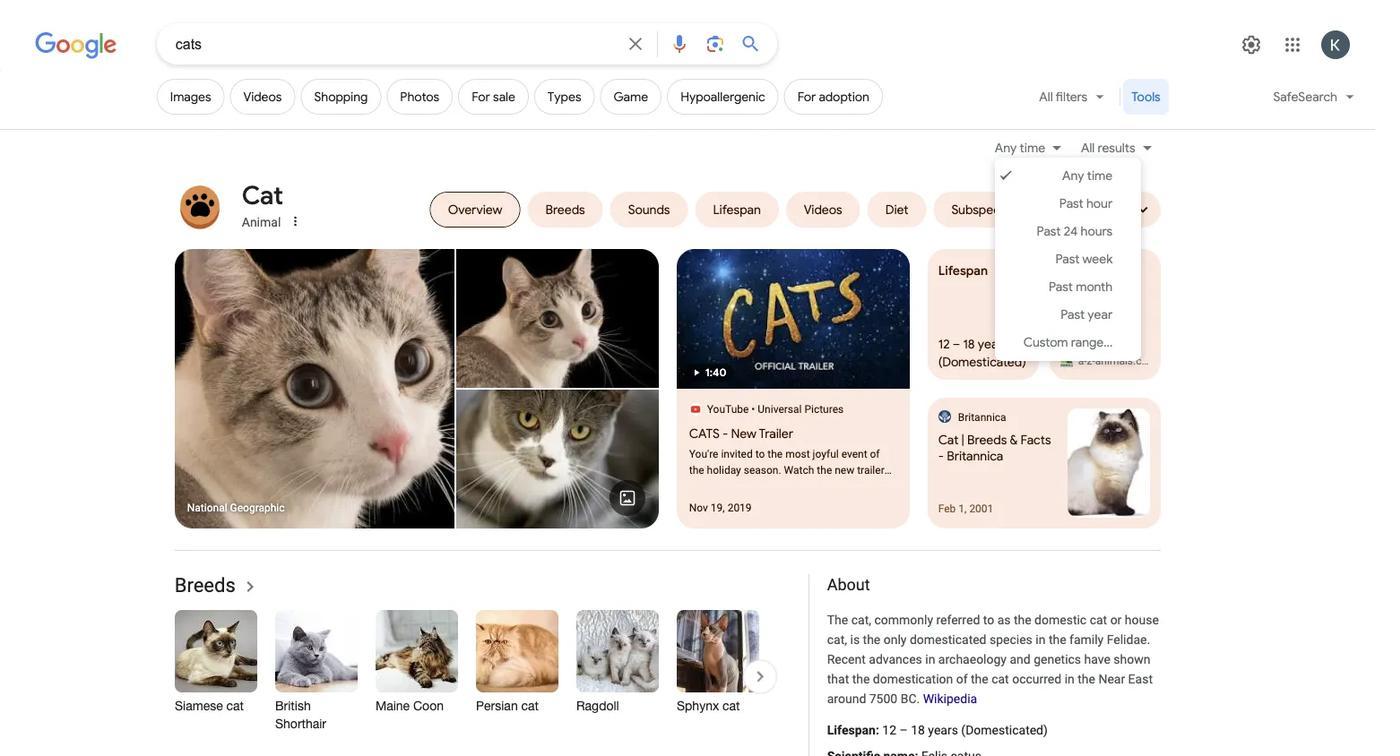 Task type: describe. For each thing, give the bounding box(es) containing it.
for adoption link
[[784, 79, 883, 115]]

you're
[[689, 448, 719, 461]]

or
[[1111, 613, 1122, 628]]

british shorthair link
[[275, 611, 358, 743]]

all results button
[[1071, 138, 1161, 158]]

new
[[731, 426, 757, 442]]

cat for cat
[[242, 180, 283, 211]]

time inside any time radio item
[[1088, 168, 1113, 184]]

0 vertical spatial cat,
[[852, 613, 872, 628]]

shorthair
[[275, 717, 326, 732]]

18 years inside 12 – 18 years (domesticated)
[[964, 336, 1009, 352]]

week
[[1083, 252, 1113, 267]]

persian cat link
[[476, 611, 559, 743]]

menu containing any time
[[995, 158, 1142, 361]]

filters
[[1056, 89, 1088, 104]]

nov 19, 2019
[[689, 502, 752, 515]]

12 inside 12 – 18 years (domesticated)
[[939, 336, 950, 352]]

the down the have
[[1078, 673, 1096, 687]]

2 horizontal spatial in
[[1065, 673, 1075, 687]]

pictures
[[805, 404, 844, 416]]

maine coon link
[[376, 611, 458, 743]]

any inside any time popup button
[[995, 140, 1017, 156]]

past hour
[[1060, 196, 1113, 212]]

youtube
[[707, 404, 749, 416]]

the up genetics
[[1049, 633, 1067, 648]]

british
[[275, 699, 311, 714]]

referred
[[937, 613, 981, 628]]

cat heading
[[242, 179, 283, 212]]

add hypoallergenic element
[[681, 89, 766, 105]]

any time button
[[995, 138, 1071, 158]]

0 vertical spatial maine coon
[[1061, 296, 1110, 343]]

past 24 hours link
[[995, 218, 1142, 246]]

universal
[[758, 404, 802, 416]]

past for past 24 hours
[[1037, 224, 1061, 239]]

for sale link
[[459, 79, 529, 115]]

:
[[876, 724, 880, 739]]

ragdoll heading
[[576, 698, 659, 716]]

cat left or
[[1090, 613, 1108, 628]]

past for past week
[[1056, 252, 1080, 267]]

add for sale element
[[472, 89, 516, 105]]

past year link
[[995, 301, 1142, 329]]

advances
[[869, 653, 923, 668]]

that
[[828, 673, 850, 687]]

0 horizontal spatial cat,
[[828, 633, 848, 648]]

national
[[187, 502, 227, 515]]

0 horizontal spatial 18 years
[[911, 724, 959, 739]]

past week link
[[995, 246, 1142, 274]]

list containing siamese cat
[[175, 611, 923, 743]]

the right that
[[853, 673, 870, 687]]

year
[[1088, 307, 1113, 323]]

british shorthair
[[275, 699, 326, 732]]

24
[[1064, 224, 1078, 239]]

the up season.
[[768, 448, 783, 461]]

the up for
[[689, 465, 705, 477]]

breeds link
[[175, 574, 261, 598]]

now.
[[734, 481, 757, 493]]

event
[[842, 448, 868, 461]]

new
[[835, 465, 855, 477]]

the right the as
[[1014, 613, 1032, 628]]

siamese cat link
[[175, 611, 257, 743]]

cat for persian cat
[[521, 699, 539, 714]]

persian cat
[[476, 699, 539, 714]]

the down the archaeology
[[971, 673, 989, 687]]

feb
[[939, 503, 956, 516]]

for for for adoption
[[798, 89, 816, 105]]

about
[[828, 576, 871, 595]]

custom range...
[[1024, 335, 1113, 351]]

0 vertical spatial cats
[[689, 426, 720, 442]]

month
[[1076, 279, 1113, 295]]

strongest
[[1061, 263, 1118, 278]]

more options element
[[286, 213, 304, 231]]

east
[[1129, 673, 1153, 687]]

maine coon inside heading
[[376, 699, 444, 714]]

all for all results
[[1082, 140, 1095, 156]]

19,
[[711, 502, 725, 515]]

past month
[[1049, 279, 1113, 295]]

cat for siamese cat
[[226, 699, 244, 714]]

safesearch button
[[1263, 79, 1366, 122]]

types
[[548, 89, 582, 105]]

any time inside radio item
[[1063, 168, 1113, 184]]

0 vertical spatial (domesticated)
[[939, 354, 1027, 370]]

shopping link
[[301, 79, 381, 115]]

the
[[828, 613, 849, 628]]

archaeology
[[939, 653, 1007, 668]]

bc.
[[901, 692, 920, 707]]

0 horizontal spatial 12
[[883, 724, 897, 739]]

shown
[[1114, 653, 1151, 668]]

sphynx
[[677, 699, 719, 714]]

1 horizontal spatial maine
[[1061, 296, 1110, 318]]

2 domestic cat image from the left
[[456, 249, 659, 388]]

past for past hour
[[1060, 196, 1084, 212]]

past for past year
[[1061, 307, 1085, 323]]

add photos element
[[400, 89, 440, 105]]

shopping
[[314, 89, 368, 105]]

0 horizontal spatial in
[[926, 653, 936, 668]]

any inside any time radio item
[[1063, 168, 1085, 184]]

0 vertical spatial in
[[1036, 633, 1046, 648]]

trailer
[[759, 426, 794, 442]]

sphynx cat heading
[[677, 698, 759, 716]]

7500
[[870, 692, 898, 707]]

domestication
[[873, 673, 954, 687]]

felidae.
[[1107, 633, 1151, 648]]

add types element
[[548, 89, 582, 105]]

feb 1, 2001
[[939, 503, 994, 516]]

any time inside popup button
[[995, 140, 1046, 156]]

any time radio item
[[995, 162, 1142, 190]]

the down joyful
[[817, 465, 833, 477]]

for
[[689, 481, 703, 493]]

1 domestic cat image from the left
[[175, 249, 454, 529]]

adoption
[[819, 89, 870, 105]]

more options image
[[288, 214, 303, 229]]

cat down the archaeology
[[992, 673, 1010, 687]]

britannica inside cat | breeds & facts - britannica
[[947, 448, 1004, 464]]

2019
[[728, 502, 752, 515]]

watch
[[784, 465, 815, 477]]

all filters button
[[1029, 79, 1118, 122]]



Task type: locate. For each thing, give the bounding box(es) containing it.
list
[[175, 611, 923, 743]]

search by voice image
[[669, 33, 690, 55]]

persian
[[476, 699, 518, 714]]

season.
[[744, 465, 782, 477]]

2 vertical spatial in
[[1065, 673, 1075, 687]]

0 horizontal spatial -
[[723, 426, 729, 442]]

•
[[752, 404, 756, 416]]

for for for sale
[[472, 89, 490, 105]]

– left custom
[[953, 336, 961, 352]]

0 vertical spatial maine
[[1061, 296, 1110, 318]]

in up genetics
[[1036, 633, 1046, 648]]

1 vertical spatial breeds
[[175, 574, 236, 597]]

0 vertical spatial all
[[1040, 89, 1053, 104]]

is
[[851, 633, 860, 648]]

around
[[828, 692, 867, 707]]

cat
[[1090, 613, 1108, 628], [992, 673, 1010, 687], [226, 699, 244, 714], [521, 699, 539, 714], [723, 699, 740, 714]]

1 horizontal spatial time
[[1088, 168, 1113, 184]]

any time up past hour
[[1063, 168, 1113, 184]]

google image
[[35, 32, 117, 59]]

0 horizontal spatial for
[[472, 89, 490, 105]]

siamese cat
[[175, 699, 244, 714]]

to inside 'cats - new trailer you're invited to the most joyful event of the holiday season. watch the new trailer for cats now.'
[[756, 448, 765, 461]]

videos
[[244, 89, 282, 105]]

0 vertical spatial 18 years
[[964, 336, 1009, 352]]

12 – 18 years (domesticated)
[[939, 336, 1027, 370]]

1 vertical spatial to
[[984, 613, 995, 628]]

past left 24
[[1037, 224, 1061, 239]]

lifespan down around
[[828, 724, 876, 739]]

all results
[[1082, 140, 1136, 156]]

national geographic
[[187, 502, 285, 515]]

web result image image
[[1068, 409, 1150, 518]]

0 horizontal spatial cat
[[242, 180, 283, 211]]

britannica down |
[[947, 448, 1004, 464]]

cat right siamese in the left bottom of the page
[[226, 699, 244, 714]]

2 for from the left
[[798, 89, 816, 105]]

breeds inside breeds link
[[175, 574, 236, 597]]

-
[[723, 426, 729, 442], [939, 448, 944, 464]]

0 horizontal spatial any
[[995, 140, 1017, 156]]

– right ":"
[[900, 724, 908, 739]]

- inside cat | breeds & facts - britannica
[[939, 448, 944, 464]]

hypoallergenic link
[[667, 79, 779, 115]]

0 vertical spatial any time
[[995, 140, 1046, 156]]

cat right persian
[[521, 699, 539, 714]]

sale
[[493, 89, 516, 105]]

0 vertical spatial time
[[1020, 140, 1046, 156]]

cat for cat | breeds & facts - britannica
[[939, 432, 959, 448]]

joyful
[[813, 448, 839, 461]]

of inside 'the cat, commonly referred to as the domestic cat or house cat, is the only domesticated species in the family felidae. recent advances in archaeology and genetics have shown that the domestication of the cat occurred in the near east around 7500 bc.'
[[957, 673, 968, 687]]

past year
[[1061, 307, 1113, 323]]

0 vertical spatial of
[[870, 448, 880, 461]]

past week
[[1056, 252, 1113, 267]]

cats are cute, furry, cuddly — and an invasive alien species image
[[456, 390, 659, 529]]

1 horizontal spatial of
[[957, 673, 968, 687]]

domestic cat image
[[175, 249, 454, 529], [456, 249, 659, 388]]

time up hour
[[1088, 168, 1113, 184]]

1 horizontal spatial 12
[[939, 336, 950, 352]]

0 vertical spatial britannica
[[959, 412, 1007, 424]]

siamese cat heading
[[175, 698, 257, 716]]

occurred
[[1013, 673, 1062, 687]]

search by image image
[[705, 33, 726, 55]]

1 vertical spatial any time
[[1063, 168, 1113, 184]]

1 vertical spatial 12
[[883, 724, 897, 739]]

most
[[786, 448, 810, 461]]

1 horizontal spatial in
[[1036, 633, 1046, 648]]

britannica
[[959, 412, 1007, 424], [947, 448, 1004, 464]]

0 vertical spatial lifespan
[[939, 263, 988, 278]]

wikipedia
[[923, 692, 978, 707]]

in up domestication
[[926, 653, 936, 668]]

0 horizontal spatial maine coon
[[376, 699, 444, 714]]

18 years down wikipedia link
[[911, 724, 959, 739]]

1 vertical spatial britannica
[[947, 448, 1004, 464]]

– inside 12 – 18 years (domesticated)
[[953, 336, 961, 352]]

&
[[1010, 432, 1018, 448]]

menu
[[995, 158, 1142, 361]]

genetics
[[1034, 653, 1082, 668]]

lifespan up 12 – 18 years (domesticated)
[[939, 263, 988, 278]]

to inside 'the cat, commonly referred to as the domestic cat or house cat, is the only domesticated species in the family felidae. recent advances in archaeology and genetics have shown that the domestication of the cat occurred in the near east around 7500 bc.'
[[984, 613, 995, 628]]

2001
[[970, 503, 994, 516]]

breeds
[[968, 432, 1007, 448], [175, 574, 236, 597]]

youtube • universal pictures
[[707, 404, 844, 416]]

commonly
[[875, 613, 934, 628]]

for adoption
[[798, 89, 870, 105]]

maine coon heading
[[376, 698, 458, 716]]

cat,
[[852, 613, 872, 628], [828, 633, 848, 648]]

past down past 24 hours "link" at the top right of the page
[[1056, 252, 1080, 267]]

sphynx cat link
[[677, 611, 759, 743]]

for inside for adoption link
[[798, 89, 816, 105]]

1 horizontal spatial breeds
[[968, 432, 1007, 448]]

to up season.
[[756, 448, 765, 461]]

0 horizontal spatial to
[[756, 448, 765, 461]]

None search field
[[0, 22, 777, 65]]

photos
[[400, 89, 440, 105]]

cats
[[689, 426, 720, 442], [706, 481, 732, 493]]

0 horizontal spatial lifespan
[[828, 724, 876, 739]]

britannica up |
[[959, 412, 1007, 424]]

all
[[1040, 89, 1053, 104], [1082, 140, 1095, 156]]

tab list
[[175, 179, 1161, 287]]

0 vertical spatial to
[[756, 448, 765, 461]]

any
[[995, 140, 1017, 156], [1063, 168, 1085, 184]]

lifespan : 12 – 18 years (domesticated)
[[828, 724, 1048, 739]]

Search search field
[[176, 34, 614, 57]]

0 horizontal spatial any time
[[995, 140, 1046, 156]]

cat inside heading
[[723, 699, 740, 714]]

house
[[1125, 613, 1160, 628]]

breeds right |
[[968, 432, 1007, 448]]

to left the as
[[984, 613, 995, 628]]

of down the archaeology
[[957, 673, 968, 687]]

past down past week link
[[1049, 279, 1074, 295]]

1 horizontal spatial cat,
[[852, 613, 872, 628]]

maine down past month
[[1061, 296, 1110, 318]]

1 vertical spatial cat
[[939, 432, 959, 448]]

0 horizontal spatial breeds
[[175, 574, 236, 597]]

1,
[[959, 503, 967, 516]]

past
[[1060, 196, 1084, 212], [1037, 224, 1061, 239], [1056, 252, 1080, 267], [1049, 279, 1074, 295], [1061, 307, 1085, 323]]

tools
[[1132, 89, 1161, 104]]

cat, left is
[[828, 633, 848, 648]]

add game element
[[614, 89, 649, 105]]

cat for sphynx cat
[[723, 699, 740, 714]]

1 vertical spatial in
[[926, 653, 936, 668]]

0 vertical spatial -
[[723, 426, 729, 442]]

recent
[[828, 653, 866, 668]]

types link
[[534, 79, 595, 115]]

lifespan for lifespan
[[939, 263, 988, 278]]

1 vertical spatial maine
[[376, 699, 410, 714]]

hours
[[1081, 224, 1113, 239]]

0 horizontal spatial maine
[[376, 699, 410, 714]]

have
[[1085, 653, 1111, 668]]

1 horizontal spatial domestic cat image
[[456, 249, 659, 388]]

british shorthair heading
[[275, 698, 358, 734]]

the right is
[[863, 633, 881, 648]]

siamese
[[175, 699, 223, 714]]

add for adoption element
[[798, 89, 870, 105]]

0 vertical spatial any
[[995, 140, 1017, 156]]

game
[[614, 89, 649, 105]]

1 vertical spatial maine coon
[[376, 699, 444, 714]]

custom range... menu item
[[1024, 335, 1113, 351]]

1 vertical spatial all
[[1082, 140, 1095, 156]]

past inside "link"
[[1037, 224, 1061, 239]]

for left "sale"
[[472, 89, 490, 105]]

0 horizontal spatial time
[[1020, 140, 1046, 156]]

any up past hour link
[[1063, 168, 1085, 184]]

1 vertical spatial time
[[1088, 168, 1113, 184]]

breeds inside cat | breeds & facts - britannica
[[968, 432, 1007, 448]]

past down any time radio item on the right top
[[1060, 196, 1084, 212]]

1 horizontal spatial -
[[939, 448, 944, 464]]

lifespan
[[939, 263, 988, 278], [828, 724, 876, 739]]

12
[[939, 336, 950, 352], [883, 724, 897, 739]]

1 horizontal spatial any time
[[1063, 168, 1113, 184]]

tools button
[[1124, 79, 1169, 115]]

hour
[[1087, 196, 1113, 212]]

all filters
[[1040, 89, 1088, 104]]

for left adoption
[[798, 89, 816, 105]]

1 vertical spatial 18 years
[[911, 724, 959, 739]]

1 vertical spatial (domesticated)
[[962, 724, 1048, 739]]

for sale
[[472, 89, 516, 105]]

domestic
[[1035, 613, 1087, 628]]

all inside popup button
[[1082, 140, 1095, 156]]

0 horizontal spatial domestic cat image
[[175, 249, 454, 529]]

breeds down national
[[175, 574, 236, 597]]

1 horizontal spatial maine coon
[[1061, 296, 1110, 343]]

1 vertical spatial cat,
[[828, 633, 848, 648]]

of up the trailer at the bottom
[[870, 448, 880, 461]]

all left "filters"
[[1040, 89, 1053, 104]]

1 for from the left
[[472, 89, 490, 105]]

of inside 'cats - new trailer you're invited to the most joyful event of the holiday season. watch the new trailer for cats now.'
[[870, 448, 880, 461]]

about heading
[[828, 575, 1161, 596]]

time up any time radio item on the right top
[[1020, 140, 1046, 156]]

1 horizontal spatial any
[[1063, 168, 1085, 184]]

cat right sphynx
[[723, 699, 740, 714]]

past month link
[[995, 274, 1142, 301]]

cat, up is
[[852, 613, 872, 628]]

invited
[[721, 448, 753, 461]]

cat inside heading
[[521, 699, 539, 714]]

cat inside cat | breeds & facts - britannica
[[939, 432, 959, 448]]

safesearch
[[1274, 89, 1338, 104]]

all inside 'popup button'
[[1040, 89, 1053, 104]]

past for past month
[[1049, 279, 1074, 295]]

images
[[170, 89, 211, 105]]

range...
[[1072, 335, 1113, 351]]

trailer
[[858, 465, 885, 477]]

1 horizontal spatial –
[[953, 336, 961, 352]]

lifespan for lifespan : 12 – 18 years (domesticated)
[[828, 724, 876, 739]]

only
[[884, 633, 907, 648]]

0 horizontal spatial coon
[[413, 699, 444, 714]]

0 horizontal spatial all
[[1040, 89, 1053, 104]]

past left year at the right top
[[1061, 307, 1085, 323]]

cats up you're
[[689, 426, 720, 442]]

1 horizontal spatial all
[[1082, 140, 1095, 156]]

the cat, commonly referred to as the domestic cat or house cat, is the only domesticated species in the family felidae. recent advances in archaeology and genetics have shown that the domestication of the cat occurred in the near east around 7500 bc.
[[828, 613, 1160, 707]]

cat left |
[[939, 432, 959, 448]]

ragdoll
[[576, 699, 619, 714]]

1 vertical spatial any
[[1063, 168, 1085, 184]]

|
[[962, 432, 965, 448]]

1 vertical spatial of
[[957, 673, 968, 687]]

species
[[990, 633, 1033, 648]]

domesticated
[[910, 633, 987, 648]]

18 years left custom
[[964, 336, 1009, 352]]

maine right british shorthair heading
[[376, 699, 410, 714]]

0 horizontal spatial –
[[900, 724, 908, 739]]

1 horizontal spatial lifespan
[[939, 263, 988, 278]]

maine coon
[[1061, 296, 1110, 343], [376, 699, 444, 714]]

1 vertical spatial lifespan
[[828, 724, 876, 739]]

0 vertical spatial 12
[[939, 336, 950, 352]]

a-
[[1079, 355, 1088, 367]]

nov
[[689, 502, 708, 515]]

for inside for sale link
[[472, 89, 490, 105]]

- up feb
[[939, 448, 944, 464]]

1 horizontal spatial coon
[[1061, 321, 1105, 343]]

animals.com
[[1096, 355, 1158, 367]]

1 horizontal spatial for
[[798, 89, 816, 105]]

time inside any time popup button
[[1020, 140, 1046, 156]]

maine
[[1061, 296, 1110, 318], [376, 699, 410, 714]]

(domesticated) down 'occurred'
[[962, 724, 1048, 739]]

family
[[1070, 633, 1104, 648]]

0 vertical spatial breeds
[[968, 432, 1007, 448]]

persian cat heading
[[476, 698, 559, 716]]

maine inside heading
[[376, 699, 410, 714]]

0 vertical spatial –
[[953, 336, 961, 352]]

cats down holiday
[[706, 481, 732, 493]]

1 horizontal spatial to
[[984, 613, 995, 628]]

cat up animal at the top left of page
[[242, 180, 283, 211]]

coon inside heading
[[413, 699, 444, 714]]

0 vertical spatial cat
[[242, 180, 283, 211]]

any time up any time radio item on the right top
[[995, 140, 1046, 156]]

1 vertical spatial cats
[[706, 481, 732, 493]]

in down genetics
[[1065, 673, 1075, 687]]

animal
[[242, 215, 281, 230]]

of
[[870, 448, 880, 461], [957, 673, 968, 687]]

sphynx cat
[[677, 699, 740, 714]]

- left new
[[723, 426, 729, 442]]

1 vertical spatial -
[[939, 448, 944, 464]]

1 horizontal spatial 18 years
[[964, 336, 1009, 352]]

- inside 'cats - new trailer you're invited to the most joyful event of the holiday season. watch the new trailer for cats now.'
[[723, 426, 729, 442]]

all for all filters
[[1040, 89, 1053, 104]]

images link
[[157, 79, 225, 115]]

cat inside "heading"
[[226, 699, 244, 714]]

0 horizontal spatial of
[[870, 448, 880, 461]]

1 vertical spatial coon
[[413, 699, 444, 714]]

hypoallergenic
[[681, 89, 766, 105]]

1 horizontal spatial cat
[[939, 432, 959, 448]]

holiday
[[707, 465, 742, 477]]

(domesticated) down custom
[[939, 354, 1027, 370]]

game link
[[600, 79, 662, 115]]

0 vertical spatial coon
[[1061, 321, 1105, 343]]

1 vertical spatial –
[[900, 724, 908, 739]]

all left results
[[1082, 140, 1095, 156]]

any up any time radio item on the right top
[[995, 140, 1017, 156]]

as
[[998, 613, 1011, 628]]

results
[[1098, 140, 1136, 156]]

wikipedia link
[[923, 692, 978, 707]]

and
[[1010, 653, 1031, 668]]



Task type: vqa. For each thing, say whether or not it's contained in the screenshot.
send to phone
no



